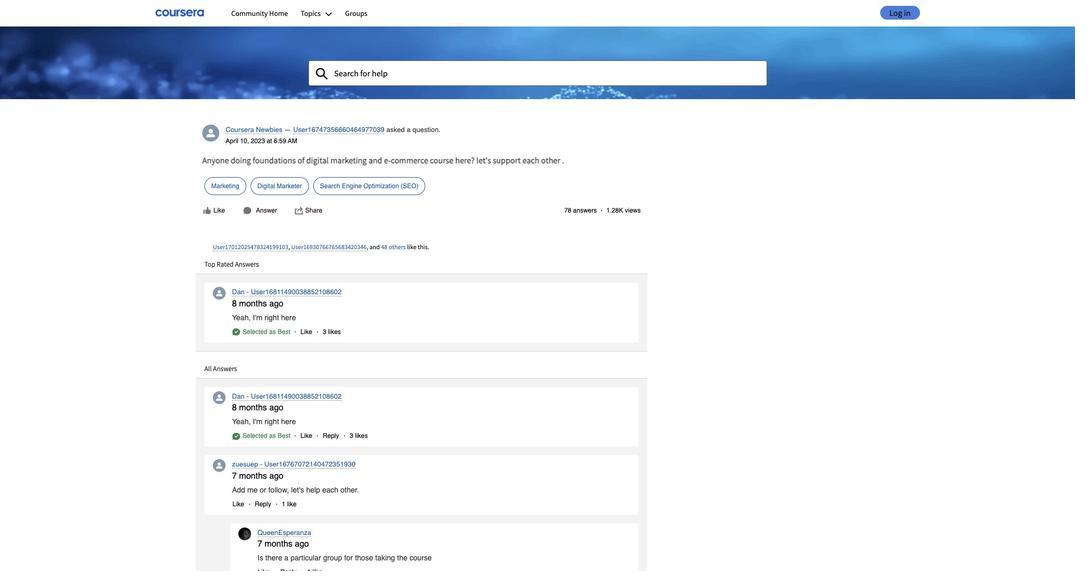 Task type: locate. For each thing, give the bounding box(es) containing it.
1 horizontal spatial a
[[407, 126, 411, 134]]

2 vertical spatial text default image
[[232, 433, 241, 441]]

text default image for reply
[[232, 433, 241, 441]]

log in banner
[[0, 0, 1075, 99]]

0 vertical spatial each
[[523, 155, 540, 166]]

7 up is
[[258, 540, 262, 550]]

likes
[[328, 329, 341, 336], [355, 433, 368, 440]]

answers right all
[[213, 365, 237, 374]]

, left user16930766765683420346
[[288, 243, 290, 251]]

like button
[[202, 206, 226, 216], [300, 329, 313, 336], [300, 433, 313, 440], [232, 501, 245, 509]]

like
[[407, 243, 417, 251], [287, 501, 297, 509]]

here?
[[455, 155, 475, 166]]

each left the other
[[523, 155, 540, 166]]

best for 3 likes
[[278, 329, 291, 336]]

1 vertical spatial likes
[[355, 433, 368, 440]]

dan for reply
[[232, 393, 245, 401]]

0 vertical spatial here​
[[281, 314, 296, 322]]

0 horizontal spatial reply button
[[254, 501, 272, 509]]

1 horizontal spatial likes
[[355, 433, 368, 440]]

reply button
[[322, 433, 340, 440], [254, 501, 272, 509]]

0 vertical spatial course
[[430, 155, 454, 166]]

external user - dan - user16811490038852108602 (customer) image down all answers
[[213, 392, 226, 405]]

april
[[226, 138, 238, 145]]

user16767072140472351930
[[264, 461, 356, 469]]

1 8 from the top
[[232, 299, 237, 309]]

dan down top rated answers
[[232, 288, 245, 296]]

,
[[288, 243, 290, 251], [367, 243, 368, 251]]

1 vertical spatial 8
[[232, 404, 237, 413]]

0 vertical spatial 3
[[323, 329, 326, 336]]

0 vertical spatial likes
[[328, 329, 341, 336]]

1 horizontal spatial 3
[[350, 433, 353, 440]]

ago for 1 like
[[269, 472, 284, 482]]

, left 48
[[367, 243, 368, 251]]

0 horizontal spatial a
[[284, 555, 289, 563]]

1 dan from the top
[[232, 288, 245, 296]]

a right there
[[284, 555, 289, 563]]

2 vertical spatial -
[[260, 461, 262, 469]]

1 i'm from the top
[[253, 314, 263, 322]]

1 vertical spatial course
[[410, 555, 432, 563]]

0 horizontal spatial each
[[322, 486, 338, 495]]

right for 3 likes
[[265, 314, 279, 322]]

queenesperanza link
[[258, 529, 311, 538]]

dan - user16811490038852108602 8 months ago yeah, i'm right here​ for reply
[[232, 393, 342, 427]]

each right help
[[322, 486, 338, 495]]

0 vertical spatial best
[[278, 329, 291, 336]]

2 text default image from the left
[[295, 207, 303, 215]]

1 dan - user16811490038852108602 link from the top
[[232, 288, 342, 297]]

2 dan - user16811490038852108602 link from the top
[[232, 393, 342, 401]]

0 vertical spatial dan - user16811490038852108602 8 months ago yeah, i'm right here​
[[232, 288, 342, 322]]

10,
[[240, 138, 249, 145]]

0 vertical spatial external user - dan - user16811490038852108602 (customer) image
[[213, 287, 226, 300]]

1 selected from the top
[[243, 329, 267, 336]]

months inside the zuesuep - user16767072140472351930 7 months ago add me or follow, let's help each other.
[[239, 472, 267, 482]]

2 dan - user16811490038852108602 8 months ago yeah, i'm right here​ from the top
[[232, 393, 342, 427]]

let's inside user16747356660464977039, april 10, 2023 at 6:59 am element
[[477, 155, 491, 166]]

course inside user16747356660464977039, april 10, 2023 at 6:59 am element
[[430, 155, 454, 166]]

1 horizontal spatial each
[[523, 155, 540, 166]]

external user - dan - user16811490038852108602 (customer) image down rated
[[213, 287, 226, 300]]

asked
[[387, 126, 405, 134]]

0 vertical spatial 8
[[232, 299, 237, 309]]

let's inside the zuesuep - user16767072140472351930 7 months ago add me or follow, let's help each other.
[[291, 486, 304, 495]]

a
[[407, 126, 411, 134], [284, 555, 289, 563]]

1 vertical spatial 3 likes button
[[349, 433, 368, 440]]

other
[[541, 155, 561, 166]]

course left here?
[[430, 155, 454, 166]]

3 likes for top 3 likes button
[[323, 329, 341, 336]]

1 horizontal spatial let's
[[477, 155, 491, 166]]

1 vertical spatial 3
[[350, 433, 353, 440]]

right
[[265, 314, 279, 322], [265, 418, 279, 427]]

1 external user - dan - user16811490038852108602 (customer) image from the top
[[213, 287, 226, 300]]

1 yeah, from the top
[[232, 314, 251, 322]]

1 vertical spatial selected
[[243, 433, 267, 440]]

2 as from the top
[[269, 433, 276, 440]]

1
[[282, 501, 285, 509]]

1 vertical spatial i'm
[[253, 418, 263, 427]]

0 horizontal spatial 3 likes button
[[322, 329, 342, 336]]

text default image
[[203, 207, 211, 215], [295, 207, 303, 215]]

1 vertical spatial let's
[[291, 486, 304, 495]]

7 up add at bottom
[[232, 472, 237, 482]]

top
[[204, 260, 215, 269]]

1 horizontal spatial text default image
[[295, 207, 303, 215]]

selected as best for reply
[[243, 433, 291, 440]]

topics button
[[301, 8, 332, 18]]

let's left help
[[291, 486, 304, 495]]

selected as best
[[243, 329, 291, 336], [243, 433, 291, 440]]

0 vertical spatial right
[[265, 314, 279, 322]]

0 vertical spatial let's
[[477, 155, 491, 166]]

1 selected as best from the top
[[243, 329, 291, 336]]

dan down all answers
[[232, 393, 245, 401]]

text default image left the answer
[[243, 207, 252, 215]]

external user - dan - user16811490038852108602 (customer) image
[[213, 287, 226, 300], [213, 392, 226, 405]]

digital
[[306, 155, 329, 166]]

0 vertical spatial answers
[[235, 260, 259, 269]]

reply
[[323, 433, 339, 440], [255, 501, 271, 509]]

1 here​ from the top
[[281, 314, 296, 322]]

0 horizontal spatial reply
[[255, 501, 271, 509]]

1 horizontal spatial reply
[[323, 433, 339, 440]]

78 answers status
[[564, 206, 607, 216]]

and inside user16747356660464977039, april 10, 2023 at 6:59 am element
[[369, 155, 382, 166]]

months for reply
[[239, 404, 267, 413]]

1 vertical spatial selected as best
[[243, 433, 291, 440]]

0 horizontal spatial likes
[[328, 329, 341, 336]]

reply up user16767072140472351930
[[323, 433, 339, 440]]

doing
[[231, 155, 251, 166]]

1 vertical spatial best
[[278, 433, 291, 440]]

as
[[269, 329, 276, 336], [269, 433, 276, 440]]

- inside the zuesuep - user16767072140472351930 7 months ago add me or follow, let's help each other.
[[260, 461, 262, 469]]

1 vertical spatial a
[[284, 555, 289, 563]]

2 yeah, from the top
[[232, 418, 251, 427]]

2 dan from the top
[[232, 393, 245, 401]]

and left 48
[[370, 243, 380, 251]]

1 vertical spatial dan
[[232, 393, 245, 401]]

3 likes for bottommost 3 likes button
[[350, 433, 368, 440]]

0 horizontal spatial let's
[[291, 486, 304, 495]]

dan - user16811490038852108602 link
[[232, 288, 342, 297], [232, 393, 342, 401]]

0 vertical spatial reply button
[[322, 433, 340, 440]]

course
[[430, 155, 454, 166], [410, 555, 432, 563]]

text default image up zuesuep
[[232, 433, 241, 441]]

1 vertical spatial user16811490038852108602
[[251, 393, 342, 401]]

1 horizontal spatial 3 likes button
[[349, 433, 368, 440]]

0 horizontal spatial 3
[[323, 329, 326, 336]]

2 selected as best from the top
[[243, 433, 291, 440]]

1 vertical spatial right
[[265, 418, 279, 427]]

i'm for 3 likes
[[253, 314, 263, 322]]

2 selected from the top
[[243, 433, 267, 440]]

0 vertical spatial as
[[269, 329, 276, 336]]

ago inside queenesperanza 7 months ago is there a particular group for those taking the course
[[295, 540, 309, 550]]

1 user16811490038852108602 from the top
[[251, 288, 342, 296]]

1 vertical spatial -
[[247, 393, 249, 401]]

0 vertical spatial dan - user16811490038852108602 link
[[232, 288, 342, 297]]

dan for 3 likes
[[232, 288, 245, 296]]

1 vertical spatial yeah,
[[232, 418, 251, 427]]

3 likes
[[323, 329, 341, 336], [350, 433, 368, 440]]

1 vertical spatial external user - dan - user16811490038852108602 (customer) image
[[213, 392, 226, 405]]

course right the
[[410, 555, 432, 563]]

taking
[[375, 555, 395, 563]]

1 best from the top
[[278, 329, 291, 336]]

dan
[[232, 288, 245, 296], [232, 393, 245, 401]]

7
[[232, 472, 237, 482], [258, 540, 262, 550]]

0 vertical spatial i'm
[[253, 314, 263, 322]]

coursera newbies — user16747356660464977039 asked a question. april 10, 2023 at 6:59 am
[[226, 126, 441, 145]]

answers down user17012025478324199103 link
[[235, 260, 259, 269]]

text default image left 'share'
[[295, 207, 303, 215]]

1 text default image from the left
[[203, 207, 211, 215]]

1 vertical spatial each
[[322, 486, 338, 495]]

2 best from the top
[[278, 433, 291, 440]]

2 user16811490038852108602 from the top
[[251, 393, 342, 401]]

as for reply
[[269, 433, 276, 440]]

ago inside the zuesuep - user16767072140472351930 7 months ago add me or follow, let's help each other.
[[269, 472, 284, 482]]

external user - user16747356660464977039 (customer) image
[[202, 125, 219, 142]]

all
[[204, 365, 212, 374]]

best
[[278, 329, 291, 336], [278, 433, 291, 440]]

and
[[369, 155, 382, 166], [370, 243, 380, 251]]

1 vertical spatial here​
[[281, 418, 296, 427]]

and left e-
[[369, 155, 382, 166]]

let's right here?
[[477, 155, 491, 166]]

2 external user - dan - user16811490038852108602 (customer) image from the top
[[213, 392, 226, 405]]

selected as best for 3 likes
[[243, 329, 291, 336]]

or
[[260, 486, 266, 495]]

external user - zuesuep - user16767072140472351930 (customer) image
[[213, 460, 226, 473]]

1 horizontal spatial 7
[[258, 540, 262, 550]]

- for 3 likes
[[247, 288, 249, 296]]

yeah, for reply
[[232, 418, 251, 427]]

reply button up user16767072140472351930
[[322, 433, 340, 440]]

1 dan - user16811490038852108602 8 months ago yeah, i'm right here​ from the top
[[232, 288, 342, 322]]

None field
[[308, 60, 767, 86]]

text default image up all answers
[[232, 328, 241, 337]]

0 vertical spatial text default image
[[243, 207, 252, 215]]

anyone doing foundations of digital marketing and e-commerce course here? let's support each other .
[[202, 155, 564, 166]]

like
[[213, 207, 225, 215], [301, 329, 312, 336], [301, 433, 312, 440], [233, 501, 244, 509]]

months for 1 like
[[239, 472, 267, 482]]

0 vertical spatial 7
[[232, 472, 237, 482]]

text default image for 3 likes
[[232, 328, 241, 337]]

ago for 3 likes
[[269, 299, 284, 309]]

1 vertical spatial dan - user16811490038852108602 link
[[232, 393, 342, 401]]

-
[[247, 288, 249, 296], [247, 393, 249, 401], [260, 461, 262, 469]]

0 vertical spatial 3 likes
[[323, 329, 341, 336]]

1 vertical spatial 3 likes
[[350, 433, 368, 440]]

log in button
[[881, 6, 920, 20]]

like right 1
[[287, 501, 297, 509]]

groups
[[345, 8, 368, 18]]

answer button
[[243, 206, 278, 216]]

digital marketer
[[257, 183, 302, 190]]

dan - user16811490038852108602 8 months ago yeah, i'm right here​ for 3 likes
[[232, 288, 342, 322]]

course inside queenesperanza 7 months ago is there a particular group for those taking the course
[[410, 555, 432, 563]]

8 down top rated answers
[[232, 299, 237, 309]]

at
[[267, 138, 272, 145]]

0 horizontal spatial like
[[287, 501, 297, 509]]

.
[[562, 155, 564, 166]]

the
[[397, 555, 408, 563]]

text default image down marketing link
[[203, 207, 211, 215]]

0 vertical spatial dan
[[232, 288, 245, 296]]

right for reply
[[265, 418, 279, 427]]

0 vertical spatial user16811490038852108602
[[251, 288, 342, 296]]

like button inside user16747356660464977039, april 10, 2023 at 6:59 am element
[[202, 206, 226, 216]]

1 vertical spatial like
[[287, 501, 297, 509]]

1 horizontal spatial ,
[[367, 243, 368, 251]]

1 vertical spatial dan - user16811490038852108602 8 months ago yeah, i'm right here​
[[232, 393, 342, 427]]

0 horizontal spatial ,
[[288, 243, 290, 251]]

0 vertical spatial a
[[407, 126, 411, 134]]

user17012025478324199103
[[213, 243, 288, 251]]

optimization
[[364, 183, 399, 190]]

2 right from the top
[[265, 418, 279, 427]]

1 , from the left
[[288, 243, 290, 251]]

3
[[323, 329, 326, 336], [350, 433, 353, 440]]

0 vertical spatial yeah,
[[232, 314, 251, 322]]

digital marketer link
[[250, 177, 309, 195]]

search
[[320, 183, 340, 190]]

1 vertical spatial 7
[[258, 540, 262, 550]]

1 horizontal spatial like
[[407, 243, 417, 251]]

1 vertical spatial as
[[269, 433, 276, 440]]

external user - dan - user16811490038852108602 (customer) image for 3 likes
[[213, 287, 226, 300]]

1 vertical spatial text default image
[[232, 328, 241, 337]]

0 vertical spatial selected
[[243, 329, 267, 336]]

reply button down or
[[254, 501, 272, 509]]

1 right from the top
[[265, 314, 279, 322]]

reply down or
[[255, 501, 271, 509]]

0 vertical spatial and
[[369, 155, 382, 166]]

1 horizontal spatial 3 likes
[[350, 433, 368, 440]]

answers
[[235, 260, 259, 269], [213, 365, 237, 374]]

selected
[[243, 329, 267, 336], [243, 433, 267, 440]]

2 here​ from the top
[[281, 418, 296, 427]]

1 horizontal spatial reply button
[[322, 433, 340, 440]]

text default image
[[243, 207, 252, 215], [232, 328, 241, 337], [232, 433, 241, 441]]

dan - user16811490038852108602 8 months ago yeah, i'm right here​
[[232, 288, 342, 322], [232, 393, 342, 427]]

2 i'm from the top
[[253, 418, 263, 427]]

a right asked
[[407, 126, 411, 134]]

all answers
[[204, 365, 237, 374]]

1 like button
[[281, 501, 297, 509]]

0 horizontal spatial 7
[[232, 472, 237, 482]]

0 vertical spatial -
[[247, 288, 249, 296]]

user16930766765683420346
[[291, 243, 367, 251]]

2 8 from the top
[[232, 404, 237, 413]]

user16811490038852108602
[[251, 288, 342, 296], [251, 393, 342, 401]]

user16811490038852108602 for 3 likes
[[251, 288, 342, 296]]

0 horizontal spatial 3 likes
[[323, 329, 341, 336]]

this.
[[418, 243, 429, 251]]

groups link
[[345, 8, 368, 19]]

like left this.
[[407, 243, 417, 251]]

8 down all answers
[[232, 404, 237, 413]]

0 vertical spatial selected as best
[[243, 329, 291, 336]]

6:59
[[274, 138, 286, 145]]

3 likes button
[[322, 329, 342, 336], [349, 433, 368, 440]]

1 as from the top
[[269, 329, 276, 336]]

0 horizontal spatial text default image
[[203, 207, 211, 215]]



Task type: describe. For each thing, give the bounding box(es) containing it.
1.28k views
[[607, 207, 641, 214]]

—
[[284, 126, 291, 134]]

foundations
[[253, 155, 296, 166]]

yeah, for 3 likes
[[232, 314, 251, 322]]

rated
[[217, 260, 234, 269]]

community home link
[[231, 8, 288, 19]]

months for 3 likes
[[239, 299, 267, 309]]

am
[[288, 138, 297, 145]]

1.28k
[[607, 207, 623, 214]]

coursera
[[226, 126, 254, 134]]

none field inside log in banner
[[308, 60, 767, 86]]

text default image for share
[[295, 207, 303, 215]]

zuesuep - user16767072140472351930 7 months ago add me or follow, let's help each other.
[[232, 461, 359, 495]]

selected for reply
[[243, 433, 267, 440]]

community home
[[231, 8, 288, 18]]

is
[[258, 555, 263, 563]]

selected for 3 likes
[[243, 329, 267, 336]]

i'm for reply
[[253, 418, 263, 427]]

3 for bottommost 3 likes button
[[350, 433, 353, 440]]

user16747356660464977039
[[293, 126, 385, 134]]

queenesperanza 7 months ago is there a particular group for those taking the course
[[258, 529, 432, 563]]

likes for bottommost 3 likes button
[[355, 433, 368, 440]]

question.
[[413, 126, 441, 134]]

1 vertical spatial answers
[[213, 365, 237, 374]]

particular
[[291, 555, 321, 563]]

7 inside the zuesuep - user16767072140472351930 7 months ago add me or follow, let's help each other.
[[232, 472, 237, 482]]

here​ for 3 likes
[[281, 314, 296, 322]]

group
[[323, 555, 342, 563]]

engine
[[342, 183, 362, 190]]

those
[[355, 555, 373, 563]]

answer
[[256, 207, 277, 215]]

7 inside queenesperanza 7 months ago is there a particular group for those taking the course
[[258, 540, 262, 550]]

- for reply
[[247, 393, 249, 401]]

help
[[306, 486, 320, 495]]

Search for help text field
[[308, 60, 767, 86]]

as for 3 likes
[[269, 329, 276, 336]]

user16747356660464977039, april 10, 2023 at 6:59 am element
[[196, 118, 647, 222]]

share link
[[295, 207, 322, 215]]

answers
[[573, 207, 597, 214]]

each inside user16747356660464977039, april 10, 2023 at 6:59 am element
[[523, 155, 540, 166]]

april 10, 2023 at 6:59 am link
[[226, 138, 297, 145]]

log in
[[890, 8, 911, 18]]

add
[[232, 486, 245, 495]]

2 , from the left
[[367, 243, 368, 251]]

0 vertical spatial like
[[407, 243, 417, 251]]

marketing
[[331, 155, 367, 166]]

queenesperanza
[[258, 529, 311, 537]]

1 vertical spatial reply button
[[254, 501, 272, 509]]

(seo)
[[401, 183, 419, 190]]

78
[[564, 207, 572, 214]]

0 vertical spatial 3 likes button
[[322, 329, 342, 336]]

8 for reply
[[232, 404, 237, 413]]

48 others link
[[381, 243, 406, 251]]

coursera newbies link
[[226, 126, 282, 134]]

text default image inside answer button
[[243, 207, 252, 215]]

here​ for reply
[[281, 418, 296, 427]]

1 like
[[282, 501, 297, 509]]

each inside the zuesuep - user16767072140472351930 7 months ago add me or follow, let's help each other.
[[322, 486, 338, 495]]

dan - user16811490038852108602 link for 3 likes
[[232, 288, 342, 297]]

0 vertical spatial reply
[[323, 433, 339, 440]]

zuesuep
[[232, 461, 258, 469]]

external user - dan - user16811490038852108602 (customer) image for reply
[[213, 392, 226, 405]]

views
[[625, 207, 641, 214]]

others
[[389, 243, 406, 251]]

user16747356660464977039 link
[[293, 126, 385, 134]]

log
[[890, 8, 903, 18]]

top rated answers
[[204, 260, 259, 269]]

a inside the coursera newbies — user16747356660464977039 asked a question. april 10, 2023 at 6:59 am
[[407, 126, 411, 134]]

follow,
[[268, 486, 289, 495]]

for
[[344, 555, 353, 563]]

anyone
[[202, 155, 229, 166]]

share
[[305, 207, 322, 215]]

- for 1 like
[[260, 461, 262, 469]]

there
[[265, 555, 282, 563]]

user16930766765683420346 link
[[291, 243, 367, 252]]

newbies
[[256, 126, 282, 134]]

a inside queenesperanza 7 months ago is there a particular group for those taking the course
[[284, 555, 289, 563]]

in
[[904, 8, 911, 18]]

other.
[[341, 486, 359, 495]]

48
[[381, 243, 388, 251]]

e-
[[384, 155, 391, 166]]

78 answers
[[564, 207, 597, 214]]

user16811490038852108602 for reply
[[251, 393, 342, 401]]

search engine optimization (seo)
[[320, 183, 419, 190]]

user17012025478324199103 link
[[213, 243, 288, 252]]

1 vertical spatial and
[[370, 243, 380, 251]]

dan - user16811490038852108602 link for reply
[[232, 393, 342, 401]]

support
[[493, 155, 521, 166]]

marketing link
[[204, 177, 246, 195]]

2023
[[251, 138, 265, 145]]

community
[[231, 8, 268, 18]]

user17012025478324199103 , user16930766765683420346 , and 48 others like this.
[[213, 243, 429, 251]]

likes for top 3 likes button
[[328, 329, 341, 336]]

3 for top 3 likes button
[[323, 329, 326, 336]]

marketing
[[211, 183, 239, 190]]

digital
[[257, 183, 275, 190]]

topics
[[301, 8, 321, 18]]

home
[[269, 8, 288, 18]]

of
[[298, 155, 305, 166]]

months inside queenesperanza 7 months ago is there a particular group for those taking the course
[[265, 540, 293, 550]]

commerce
[[391, 155, 428, 166]]

like inside like button
[[213, 207, 225, 215]]

search engine optimization (seo) link
[[313, 177, 425, 195]]

text default image for like
[[203, 207, 211, 215]]

8 for 3 likes
[[232, 299, 237, 309]]

zuesuep - user16767072140472351930 link
[[232, 461, 356, 470]]

marketer
[[277, 183, 302, 190]]

external user - queenesperanza (customer) image
[[238, 528, 251, 541]]

ago for reply
[[269, 404, 284, 413]]

me
[[247, 486, 258, 495]]

best for reply
[[278, 433, 291, 440]]

1 vertical spatial reply
[[255, 501, 271, 509]]



Task type: vqa. For each thing, say whether or not it's contained in the screenshot.
Coursera policies icon
no



